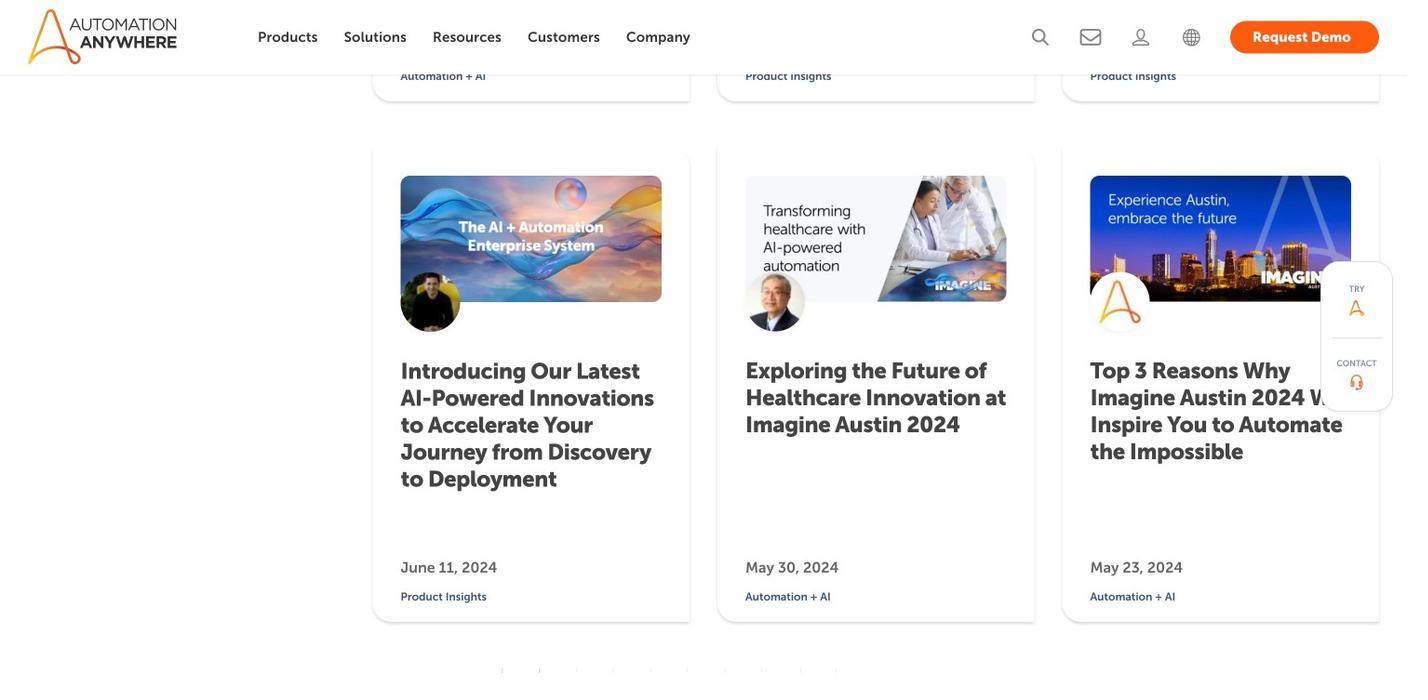 Task type: vqa. For each thing, say whether or not it's contained in the screenshot.
Automation Anywhere icon
yes



Task type: locate. For each thing, give the bounding box(es) containing it.
login image
[[1130, 26, 1152, 48]]

automation anywhere image
[[1349, 301, 1365, 316]]

top 3 reasons why imagine austin 2024 will inspire you to automate the impossible image
[[1090, 176, 1352, 302]]

support image
[[1080, 26, 1102, 48]]

search image
[[1030, 26, 1052, 48]]

language selector image
[[1180, 26, 1203, 48]]



Task type: describe. For each thing, give the bounding box(es) containing it.
contact image
[[1351, 375, 1364, 391]]

exploring the future of healthcare innovation at imagine austin 2024 image
[[746, 176, 1007, 302]]

yan chow image
[[746, 272, 805, 332]]

adi image
[[401, 273, 460, 332]]

automation anywhere image
[[28, 10, 182, 65]]

introducing our latest ai-powered innovations to accelerate your journey from discovery to deployment image
[[401, 176, 662, 302]]



